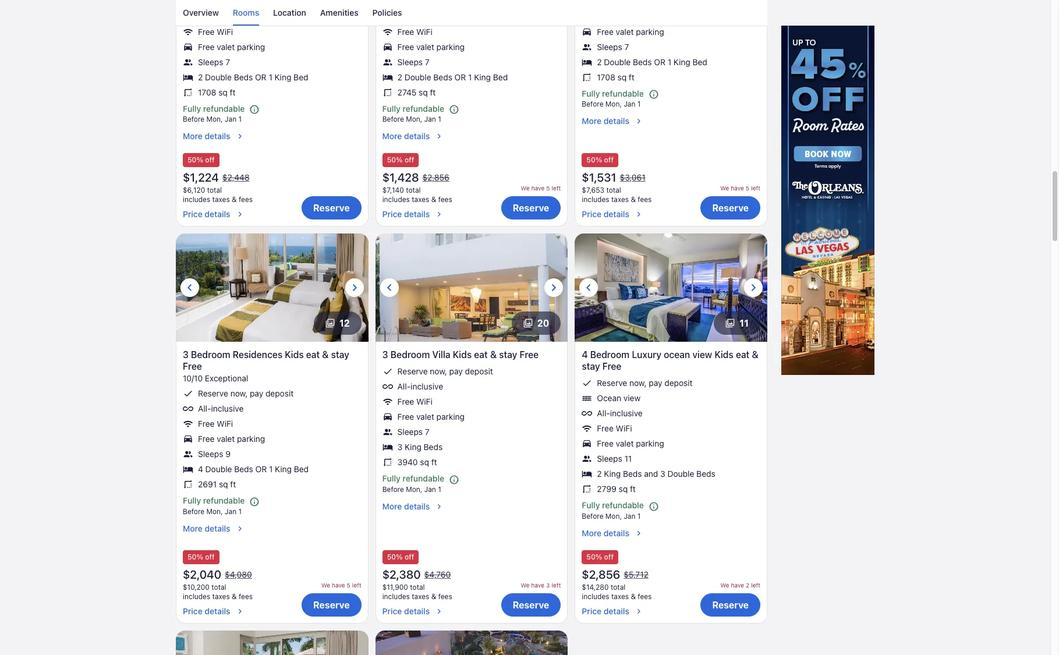 Task type: locate. For each thing, give the bounding box(es) containing it.
show previous image image for $2,040
[[183, 281, 197, 295]]

1 inside list item
[[269, 464, 273, 474]]

1 vertical spatial 11
[[624, 454, 632, 464]]

2 view from room image from the top
[[176, 630, 368, 655]]

ocean
[[597, 393, 621, 403]]

50% off up $14,280
[[586, 552, 614, 561]]

taxes
[[212, 195, 230, 204], [412, 195, 429, 204], [611, 195, 629, 204], [212, 592, 230, 601], [412, 592, 429, 601], [611, 592, 629, 601]]

off up the $2,856 $5,712 $14,280 total includes taxes & fees on the right of page
[[604, 552, 614, 561]]

1 vertical spatial 1708
[[198, 87, 216, 97]]

1 vertical spatial deposit
[[664, 378, 693, 388]]

sleeps 9
[[198, 449, 231, 459]]

2 horizontal spatial 2 double beds or 1 king bed
[[597, 57, 707, 67]]

mon,
[[605, 100, 622, 109], [206, 115, 223, 124], [406, 115, 422, 124], [406, 485, 422, 494], [206, 507, 223, 516], [605, 512, 622, 520]]

1 horizontal spatial stay
[[499, 350, 517, 360]]

bedroom left villa
[[390, 350, 430, 360]]

includes inside $1,531 $3,061 $7,653 total includes taxes & fees
[[582, 195, 609, 204]]

total down "$1,531"
[[606, 186, 621, 195]]

have for $2,856
[[731, 581, 744, 588]]

pay
[[449, 366, 463, 376], [649, 378, 662, 388], [250, 389, 263, 398]]

3 up '3940'
[[397, 442, 402, 452]]

reserve button for $2,380
[[501, 593, 561, 616]]

price down $14,280
[[582, 606, 601, 616]]

total down $2,040
[[212, 583, 226, 591]]

amenities
[[320, 8, 358, 17]]

price details button down $1,224 $2,448 $6,120 total includes taxes & fees
[[183, 205, 253, 220]]

& inside 4 bedroom luxury ocean view kids eat & stay free
[[752, 350, 758, 360]]

or for the '4 double beds or 1 king bed' list item
[[255, 464, 267, 474]]

2 horizontal spatial reserve now, pay deposit list item
[[582, 378, 760, 389]]

0 horizontal spatial medium image
[[235, 606, 244, 616]]

50%
[[187, 156, 203, 164], [387, 156, 403, 164], [586, 156, 602, 164], [187, 552, 203, 561], [387, 552, 403, 561], [586, 552, 602, 561]]

price down $7,653
[[582, 209, 601, 219]]

0 horizontal spatial 5
[[347, 581, 350, 588]]

bedroom inside 4 bedroom luxury ocean view kids eat & stay free
[[590, 350, 630, 360]]

bedroom for $2,856
[[590, 350, 630, 360]]

0 horizontal spatial 4
[[198, 464, 203, 474]]

5
[[546, 185, 550, 192], [746, 185, 749, 192], [347, 581, 350, 588]]

price down $6,120
[[183, 209, 202, 219]]

2 eat from the left
[[474, 350, 488, 360]]

show previous image image
[[183, 281, 197, 295], [382, 281, 396, 295], [582, 281, 596, 295]]

2 horizontal spatial kids
[[715, 350, 733, 360]]

bed for the '4 double beds or 1 king bed' list item
[[294, 464, 309, 474]]

bed inside list
[[693, 57, 707, 67]]

50% off up "$1,531"
[[586, 156, 614, 164]]

1 vertical spatial $2,856
[[582, 567, 620, 581]]

0 vertical spatial view
[[692, 350, 712, 360]]

1 vertical spatial 1708 sq ft list item
[[183, 87, 361, 98]]

taxes down $4,760 button
[[412, 592, 429, 601]]

ft inside list item
[[431, 457, 437, 467]]

left for $1,531
[[751, 185, 760, 192]]

fees inside $1,224 $2,448 $6,120 total includes taxes & fees
[[239, 195, 253, 204]]

eat down "12" button
[[306, 350, 320, 360]]

2 horizontal spatial show previous image image
[[582, 281, 596, 295]]

1 horizontal spatial now,
[[430, 366, 447, 376]]

0 horizontal spatial we have 5 left
[[321, 581, 361, 588]]

price details button for $2,856
[[582, 601, 652, 616]]

taxes down $2,856 button
[[412, 195, 429, 204]]

we for $2,040
[[321, 581, 330, 588]]

price down $7,140
[[382, 209, 402, 219]]

show next image image up 11 button
[[746, 281, 760, 295]]

bedroom left luxury
[[590, 350, 630, 360]]

fully refundable button
[[582, 89, 664, 100], [183, 104, 265, 115], [382, 104, 464, 115], [382, 474, 464, 485], [183, 496, 265, 507], [582, 500, 664, 512]]

$2,040 $4,080 $10,200 total includes taxes & fees
[[183, 567, 253, 601]]

1 horizontal spatial 4
[[582, 350, 588, 360]]

valet
[[616, 27, 634, 37], [217, 42, 235, 52], [416, 42, 434, 52], [416, 412, 434, 422], [217, 434, 235, 444], [616, 439, 634, 449]]

sleeps
[[597, 42, 622, 52], [198, 57, 223, 67], [397, 57, 423, 67], [397, 427, 423, 437], [198, 449, 223, 459], [597, 454, 622, 464]]

2 horizontal spatial now,
[[629, 378, 647, 388]]

0 horizontal spatial 1708 sq ft
[[198, 87, 235, 97]]

total down $2,380
[[410, 583, 425, 591]]

3 bedroom from the left
[[590, 350, 630, 360]]

price details button
[[183, 205, 253, 220], [382, 205, 452, 220], [582, 205, 652, 220], [183, 601, 253, 616], [382, 601, 452, 616], [582, 601, 652, 616]]

list containing overview
[[176, 0, 767, 26]]

includes down $14,280
[[582, 592, 609, 601]]

medium image
[[634, 117, 643, 126], [235, 132, 244, 141], [235, 210, 244, 219], [434, 210, 444, 219], [634, 210, 643, 219], [434, 502, 444, 511], [235, 524, 244, 533], [634, 528, 643, 538], [434, 606, 444, 616], [634, 606, 643, 616]]

0 vertical spatial 1708 sq ft
[[597, 72, 634, 82]]

1 horizontal spatial 11
[[740, 318, 749, 329]]

50% up $2,040
[[187, 552, 203, 561]]

price details button for $1,531
[[582, 205, 652, 220]]

50% for $2,040
[[187, 552, 203, 561]]

1 horizontal spatial bedroom
[[390, 350, 430, 360]]

free valet parking list item
[[582, 27, 760, 37], [183, 42, 361, 52], [382, 42, 561, 52], [382, 412, 561, 422], [183, 434, 361, 444], [582, 439, 760, 449]]

4 double beds or 1 king bed list item
[[183, 464, 361, 475]]

1 vertical spatial now,
[[629, 378, 647, 388]]

4 for 4 bedroom luxury ocean view kids eat & stay free
[[582, 350, 588, 360]]

show next image image
[[347, 281, 361, 295], [547, 281, 561, 295], [746, 281, 760, 295]]

reserve
[[313, 203, 350, 213], [513, 203, 549, 213], [712, 203, 749, 213], [397, 366, 428, 376], [597, 378, 627, 388], [198, 389, 228, 398], [313, 599, 350, 610], [513, 599, 549, 610], [712, 599, 749, 610]]

includes for $2,380
[[382, 592, 410, 601]]

total inside $1,531 $3,061 $7,653 total includes taxes & fees
[[606, 186, 621, 195]]

kids for villa
[[453, 350, 472, 360]]

0 vertical spatial 4
[[582, 350, 588, 360]]

2 inside list item
[[597, 469, 602, 479]]

&
[[232, 195, 237, 204], [431, 195, 436, 204], [631, 195, 636, 204], [322, 350, 329, 360], [490, 350, 497, 360], [752, 350, 758, 360], [232, 592, 237, 601], [431, 592, 436, 601], [631, 592, 636, 601]]

0 horizontal spatial stay
[[331, 350, 349, 360]]

& down $5,712 button on the bottom of the page
[[631, 592, 636, 601]]

double
[[604, 57, 631, 67], [205, 72, 232, 82], [404, 72, 431, 82], [205, 464, 232, 474], [668, 469, 694, 479]]

3 inside 3 bedroom residences kids eat & stay free 10/10 exceptional
[[183, 350, 189, 360]]

includes down '$10,200'
[[183, 592, 210, 601]]

valet inside list
[[616, 27, 634, 37]]

$2,856 right $1,428
[[422, 173, 449, 182]]

sleeps 7
[[597, 42, 629, 52], [198, 57, 230, 67], [397, 57, 430, 67], [397, 427, 430, 437]]

fees inside $2,040 $4,080 $10,200 total includes taxes & fees
[[239, 592, 253, 601]]

all-inclusive
[[198, 12, 244, 22], [397, 12, 443, 22], [397, 382, 443, 391], [198, 404, 244, 414], [597, 408, 643, 418]]

4 bedroom luxury ocean view kids eat & stay free
[[582, 350, 758, 372]]

price details down '$10,200'
[[183, 606, 230, 616]]

1 horizontal spatial show next image image
[[547, 281, 561, 295]]

1 inside list
[[668, 57, 671, 67]]

50% up $14,280
[[586, 552, 602, 561]]

$2,856 inside the $2,856 $5,712 $14,280 total includes taxes & fees
[[582, 567, 620, 581]]

sleeps inside list
[[597, 42, 622, 52]]

bedroom for $2,380
[[390, 350, 430, 360]]

we have 5 left for $2,040
[[321, 581, 361, 588]]

taxes inside the $2,856 $5,712 $14,280 total includes taxes & fees
[[611, 592, 629, 601]]

1 horizontal spatial kids
[[453, 350, 472, 360]]

sq inside list item
[[420, 457, 429, 467]]

price
[[183, 209, 202, 219], [382, 209, 402, 219], [582, 209, 601, 219], [183, 606, 202, 616], [382, 606, 402, 616], [582, 606, 601, 616]]

2 show previous image image from the left
[[382, 281, 396, 295]]

1 horizontal spatial 2 double beds or 1 king bed
[[397, 72, 508, 82]]

11 up 2 king beds and 3 double beds
[[624, 454, 632, 464]]

50% for $1,224
[[187, 156, 203, 164]]

taxes for $2,856
[[611, 592, 629, 601]]

sleeps 9 list item
[[183, 449, 361, 460]]

ft for 2745 sq ft list item
[[430, 87, 436, 97]]

& down $4,080 button
[[232, 592, 237, 601]]

stay
[[331, 350, 349, 360], [499, 350, 517, 360], [582, 361, 600, 372]]

price details down $7,140
[[382, 209, 430, 219]]

free wifi up sleeps 9
[[198, 419, 233, 429]]

includes down $7,140
[[382, 195, 410, 204]]

0 vertical spatial pay
[[449, 366, 463, 376]]

$2,856 up $14,280
[[582, 567, 620, 581]]

reserve now, pay deposit list item down 3 bedroom villa kids eat & stay free
[[382, 366, 561, 377]]

7
[[624, 42, 629, 52], [225, 57, 230, 67], [425, 57, 430, 67], [425, 427, 430, 437]]

deposit down 3 bedroom villa kids eat & stay free
[[465, 366, 493, 376]]

& inside $2,040 $4,080 $10,200 total includes taxes & fees
[[232, 592, 237, 601]]

1 show previous image image from the left
[[183, 281, 197, 295]]

more details up "$1,531"
[[582, 116, 629, 126]]

free wifi down 'overview' link
[[198, 27, 233, 37]]

2 horizontal spatial show next image image
[[746, 281, 760, 295]]

0 horizontal spatial 1708
[[198, 87, 216, 97]]

0 horizontal spatial $2,856
[[422, 173, 449, 182]]

fully refundable
[[582, 89, 644, 98], [183, 104, 245, 114], [382, 104, 444, 114], [382, 474, 444, 483], [183, 496, 245, 506], [582, 500, 644, 510]]

taxes inside $1,428 $2,856 $7,140 total includes taxes & fees
[[412, 195, 429, 204]]

2 double beds or 1 king bed for middle 2 double beds or 1 king bed list item
[[397, 72, 508, 82]]

0 vertical spatial $2,856
[[422, 173, 449, 182]]

reserve button
[[302, 196, 361, 220], [501, 196, 561, 220], [701, 196, 760, 220], [302, 593, 361, 616], [501, 593, 561, 616], [701, 593, 760, 616]]

$4,760
[[424, 569, 451, 579]]

medium image down $2,040 $4,080 $10,200 total includes taxes & fees
[[235, 606, 244, 616]]

1 show next image image from the left
[[347, 281, 361, 295]]

residences
[[233, 350, 282, 360]]

1 horizontal spatial reserve now, pay deposit list item
[[382, 366, 561, 377]]

0 vertical spatial deposit
[[465, 366, 493, 376]]

reserve now, pay deposit list item down 3 bedroom residences kids eat & stay free 10/10 exceptional
[[183, 389, 361, 399]]

overview
[[183, 8, 219, 17]]

pay down 3 bedroom residences kids eat & stay free 10/10 exceptional
[[250, 389, 263, 398]]

free valet parking
[[597, 27, 664, 37], [198, 42, 265, 52], [397, 42, 465, 52], [397, 412, 465, 422], [198, 434, 265, 444], [597, 439, 664, 449]]

taxes inside '$2,380 $4,760 $11,900 total includes taxes & fees'
[[412, 592, 429, 601]]

0 vertical spatial 1708 sq ft list item
[[582, 72, 760, 83]]

2 show next image image from the left
[[547, 281, 561, 295]]

2 double beds or 1 king bed inside list
[[597, 57, 707, 67]]

fees for $2,856
[[638, 592, 652, 601]]

$6,120
[[183, 186, 205, 195]]

total inside $2,040 $4,080 $10,200 total includes taxes & fees
[[212, 583, 226, 591]]

total inside the $2,856 $5,712 $14,280 total includes taxes & fees
[[611, 583, 625, 591]]

policies link
[[372, 0, 402, 26]]

price details button down $2,040 $4,080 $10,200 total includes taxes & fees
[[183, 601, 253, 616]]

stay inside 3 bedroom residences kids eat & stay free 10/10 exceptional
[[331, 350, 349, 360]]

& for $2,856
[[631, 592, 636, 601]]

price details down $14,280
[[582, 606, 629, 616]]

fully
[[582, 89, 600, 98], [183, 104, 201, 114], [382, 104, 400, 114], [382, 474, 400, 483], [183, 496, 201, 506], [582, 500, 600, 510]]

0 horizontal spatial 11
[[624, 454, 632, 464]]

fees down $3,061 button
[[638, 195, 652, 204]]

$2,856 $5,712 $14,280 total includes taxes & fees
[[582, 567, 652, 601]]

0 horizontal spatial bedroom
[[191, 350, 230, 360]]

4 inside 4 bedroom luxury ocean view kids eat & stay free
[[582, 350, 588, 360]]

off up $1,224
[[205, 156, 215, 164]]

left for $2,040
[[352, 581, 361, 588]]

1 vertical spatial reserve now, pay deposit
[[597, 378, 693, 388]]

price details down $11,900
[[382, 606, 430, 616]]

wifi for 3 king beds
[[416, 397, 433, 407]]

1 horizontal spatial 1708 sq ft
[[597, 72, 634, 82]]

1 eat from the left
[[306, 350, 320, 360]]

0 vertical spatial 1708
[[597, 72, 615, 82]]

fees down $4,760 button
[[438, 592, 452, 601]]

taxes inside $1,531 $3,061 $7,653 total includes taxes & fees
[[611, 195, 629, 204]]

3 show previous image image from the left
[[582, 281, 596, 295]]

price details button down '$2,380 $4,760 $11,900 total includes taxes & fees'
[[382, 601, 452, 616]]

includes inside $2,040 $4,080 $10,200 total includes taxes & fees
[[183, 592, 210, 601]]

kids down show all 11 images for 4 bedroom luxury ocean view kids eat & stay free
[[715, 350, 733, 360]]

price details down $7,653
[[582, 209, 629, 219]]

price details button down $1,531 $3,061 $7,653 total includes taxes & fees
[[582, 205, 652, 220]]

off for $2,040
[[205, 552, 215, 561]]

fees
[[239, 195, 253, 204], [438, 195, 452, 204], [638, 195, 652, 204], [239, 592, 253, 601], [438, 592, 452, 601], [638, 592, 652, 601]]

includes down $6,120
[[183, 195, 210, 204]]

eat inside 3 bedroom residences kids eat & stay free 10/10 exceptional
[[306, 350, 320, 360]]

sleeps 7 list item
[[582, 42, 760, 52], [183, 57, 361, 68], [382, 57, 561, 68], [382, 427, 561, 437]]

price for $2,856
[[582, 606, 601, 616]]

$2,380
[[382, 567, 421, 581]]

11 button
[[714, 312, 760, 335]]

2 horizontal spatial eat
[[736, 350, 750, 360]]

view from room image
[[176, 234, 368, 342], [176, 630, 368, 655]]

left for $2,380
[[552, 581, 561, 588]]

2 horizontal spatial 5
[[746, 185, 749, 192]]

price details for $1,224
[[183, 209, 230, 219]]

ft inside list
[[629, 72, 634, 82]]

$4,760 button
[[423, 569, 452, 580]]

ft for the 2799 sq ft list item
[[630, 484, 636, 494]]

before
[[582, 100, 603, 109], [183, 115, 204, 124], [382, 115, 404, 124], [382, 485, 404, 494], [183, 507, 204, 516], [582, 512, 603, 520]]

off for $2,380
[[405, 552, 414, 561]]

free
[[198, 27, 215, 37], [397, 27, 414, 37], [597, 27, 614, 37], [198, 42, 215, 52], [397, 42, 414, 52], [520, 350, 539, 360], [183, 361, 202, 372], [602, 361, 621, 372], [397, 397, 414, 407], [397, 412, 414, 422], [198, 419, 215, 429], [597, 424, 614, 433], [198, 434, 215, 444], [597, 439, 614, 449]]

all- for 2 double beds or 1 king bed
[[198, 12, 211, 22]]

& inside the $2,856 $5,712 $14,280 total includes taxes & fees
[[631, 592, 636, 601]]

0 horizontal spatial view
[[623, 393, 641, 403]]

1 vertical spatial view from room image
[[176, 630, 368, 655]]

12 button
[[314, 312, 361, 335]]

double inside list
[[604, 57, 631, 67]]

price details for $1,428
[[382, 209, 430, 219]]

1 horizontal spatial 1708
[[597, 72, 615, 82]]

includes for $1,428
[[382, 195, 410, 204]]

2 horizontal spatial pay
[[649, 378, 662, 388]]

& inside '$2,380 $4,760 $11,900 total includes taxes & fees'
[[431, 592, 436, 601]]

total for $1,531
[[606, 186, 621, 195]]

2 kids from the left
[[453, 350, 472, 360]]

3 up 10/10
[[183, 350, 189, 360]]

includes down $11,900
[[382, 592, 410, 601]]

we
[[521, 185, 530, 192], [720, 185, 729, 192], [321, 581, 330, 588], [521, 581, 530, 588], [720, 581, 729, 588]]

more details down '3940'
[[382, 501, 430, 511]]

includes inside the $2,856 $5,712 $14,280 total includes taxes & fees
[[582, 592, 609, 601]]

50% up $2,380
[[387, 552, 403, 561]]

price details
[[183, 209, 230, 219], [382, 209, 430, 219], [582, 209, 629, 219], [183, 606, 230, 616], [382, 606, 430, 616], [582, 606, 629, 616]]

total for $1,224
[[207, 186, 222, 195]]

inclusive for 3 king beds
[[411, 382, 443, 391]]

1 horizontal spatial we have 5 left
[[521, 185, 561, 192]]

total down $1,224
[[207, 186, 222, 195]]

2 king beds and 3 double beds
[[597, 469, 715, 479]]

sq inside list item
[[619, 484, 628, 494]]

2 double beds or 1 king bed list item
[[582, 57, 760, 68], [183, 72, 361, 83], [382, 72, 561, 83]]

reserve button for $2,856
[[701, 593, 760, 616]]

2 vertical spatial reserve now, pay deposit
[[198, 389, 294, 398]]

fees inside $1,531 $3,061 $7,653 total includes taxes & fees
[[638, 195, 652, 204]]

3 for 3 bedroom villa kids eat & stay free
[[382, 350, 388, 360]]

reserve now, pay deposit list item
[[382, 366, 561, 377], [582, 378, 760, 389], [183, 389, 361, 399]]

all-inclusive for 2 double beds or 1 king bed
[[198, 12, 244, 22]]

0 horizontal spatial eat
[[306, 350, 320, 360]]

total for $1,428
[[406, 186, 421, 195]]

king inside the 2 king beds and 3 double beds list item
[[604, 469, 621, 479]]

2691 sq ft
[[198, 479, 236, 489]]

all-
[[198, 12, 211, 22], [397, 12, 411, 22], [397, 382, 411, 391], [198, 404, 211, 414], [597, 408, 610, 418]]

reserve now, pay deposit list item for $2,380
[[382, 366, 561, 377]]

list
[[176, 0, 767, 26], [183, 0, 361, 98], [382, 0, 561, 98], [582, 0, 760, 83], [382, 366, 561, 468], [582, 378, 760, 495], [183, 389, 361, 490]]

11 inside button
[[740, 318, 749, 329]]

villa
[[432, 350, 450, 360]]

1 horizontal spatial eat
[[474, 350, 488, 360]]

0 horizontal spatial reserve now, pay deposit
[[198, 389, 294, 398]]

kids
[[285, 350, 304, 360], [453, 350, 472, 360], [715, 350, 733, 360]]

price details button for $1,224
[[183, 205, 253, 220]]

2 vertical spatial deposit
[[265, 389, 294, 398]]

medium image up $2,856 button
[[434, 132, 444, 141]]

show next image image up the 20
[[547, 281, 561, 295]]

1 horizontal spatial view
[[692, 350, 712, 360]]

2 inside list
[[597, 57, 602, 67]]

reserve now, pay deposit
[[397, 366, 493, 376], [597, 378, 693, 388], [198, 389, 294, 398]]

sleeps inside sleeps 9 list item
[[198, 449, 223, 459]]

free wifi for 2 double beds or 1 king bed
[[198, 27, 233, 37]]

taxes down $4,080 button
[[212, 592, 230, 601]]

bed inside the '4 double beds or 1 king bed' list item
[[294, 464, 309, 474]]

medium image down $1,428 $2,856 $7,140 total includes taxes & fees
[[434, 210, 444, 219]]

stay up the ocean
[[582, 361, 600, 372]]

off up $2,380
[[405, 552, 414, 561]]

have for $2,380
[[531, 581, 544, 588]]

we have 5 left
[[521, 185, 561, 192], [720, 185, 760, 192], [321, 581, 361, 588]]

2
[[597, 57, 602, 67], [198, 72, 203, 82], [397, 72, 402, 82], [597, 469, 602, 479], [746, 581, 749, 588]]

kids right villa
[[453, 350, 472, 360]]

1 horizontal spatial reserve now, pay deposit
[[397, 366, 493, 376]]

wifi for 4 double beds or 1 king bed
[[217, 419, 233, 429]]

50% off
[[187, 156, 215, 164], [387, 156, 414, 164], [586, 156, 614, 164], [187, 552, 215, 561], [387, 552, 414, 561], [586, 552, 614, 561]]

inclusive for 2 double beds or 1 king bed
[[211, 12, 244, 22]]

fees inside '$2,380 $4,760 $11,900 total includes taxes & fees'
[[438, 592, 452, 601]]

50% off for $2,380
[[387, 552, 414, 561]]

medium image
[[434, 132, 444, 141], [235, 606, 244, 616]]

4
[[582, 350, 588, 360], [198, 464, 203, 474]]

have
[[531, 185, 545, 192], [731, 185, 744, 192], [332, 581, 345, 588], [531, 581, 544, 588], [731, 581, 744, 588]]

3 king beds list item
[[382, 442, 561, 453]]

bedroom inside 3 bedroom residences kids eat & stay free 10/10 exceptional
[[191, 350, 230, 360]]

taxes down $2,448 button at the left
[[212, 195, 230, 204]]

price details for $1,531
[[582, 209, 629, 219]]

show next image image for $2,856
[[746, 281, 760, 295]]

free inside 3 bedroom residences kids eat & stay free 10/10 exceptional
[[183, 361, 202, 372]]

all-inclusive list item for 3 king beds
[[382, 382, 561, 392]]

0 vertical spatial medium image
[[434, 132, 444, 141]]

7 inside list
[[624, 42, 629, 52]]

0 horizontal spatial show previous image image
[[183, 281, 197, 295]]

eat down 11 button
[[736, 350, 750, 360]]

taxes inside $2,040 $4,080 $10,200 total includes taxes & fees
[[212, 592, 230, 601]]

1708 sq ft list item
[[582, 72, 760, 83], [183, 87, 361, 98]]

3 eat from the left
[[736, 350, 750, 360]]

2 horizontal spatial stay
[[582, 361, 600, 372]]

now, down exceptional
[[230, 389, 248, 398]]

price for $1,428
[[382, 209, 402, 219]]

& down $4,760 button
[[431, 592, 436, 601]]

beds
[[633, 57, 652, 67], [234, 72, 253, 82], [433, 72, 452, 82], [424, 442, 443, 452], [234, 464, 253, 474], [623, 469, 642, 479], [696, 469, 715, 479]]

4 double beds or 1 king bed
[[198, 464, 309, 474]]

reserve button for $2,040
[[302, 593, 361, 616]]

2799 sq ft list item
[[582, 484, 760, 495]]

kids right "residences"
[[285, 350, 304, 360]]

stay down "12" button
[[331, 350, 349, 360]]

bed for the left 2 double beds or 1 king bed list item
[[294, 72, 308, 82]]

view right the ocean
[[623, 393, 641, 403]]

& inside $1,428 $2,856 $7,140 total includes taxes & fees
[[431, 195, 436, 204]]

king inside 3 king beds list item
[[405, 442, 421, 452]]

1 horizontal spatial show previous image image
[[382, 281, 396, 295]]

reserve now, pay deposit down luxury
[[597, 378, 693, 388]]

3940 sq ft list item
[[382, 457, 561, 468]]

4 inside list item
[[198, 464, 203, 474]]

0 horizontal spatial reserve now, pay deposit list item
[[183, 389, 361, 399]]

1708 sq ft inside list
[[597, 72, 634, 82]]

3 left villa
[[382, 350, 388, 360]]

0 horizontal spatial 2 double beds or 1 king bed
[[198, 72, 308, 82]]

reserve button for $1,428
[[501, 196, 561, 220]]

50% up $1,428
[[387, 156, 403, 164]]

0 vertical spatial reserve now, pay deposit
[[397, 366, 493, 376]]

price for $1,224
[[183, 209, 202, 219]]

2 vertical spatial pay
[[250, 389, 263, 398]]

& inside $1,224 $2,448 $6,120 total includes taxes & fees
[[232, 195, 237, 204]]

50% off up $2,040
[[187, 552, 215, 561]]

rooms
[[233, 8, 259, 17]]

sleeps 11 list item
[[582, 454, 760, 464]]

wifi
[[217, 27, 233, 37], [416, 27, 433, 37], [416, 397, 433, 407], [217, 419, 233, 429], [616, 424, 632, 433]]

now, down villa
[[430, 366, 447, 376]]

1 vertical spatial pay
[[649, 378, 662, 388]]

includes inside $1,428 $2,856 $7,140 total includes taxes & fees
[[382, 195, 410, 204]]

ft for 2691 sq ft list item
[[230, 479, 236, 489]]

bedroom
[[191, 350, 230, 360], [390, 350, 430, 360], [590, 350, 630, 360]]

now,
[[430, 366, 447, 376], [629, 378, 647, 388], [230, 389, 248, 398]]

now, for $2,380
[[430, 366, 447, 376]]

0 horizontal spatial show next image image
[[347, 281, 361, 295]]

1 kids from the left
[[285, 350, 304, 360]]

0 vertical spatial 11
[[740, 318, 749, 329]]

includes for $1,224
[[183, 195, 210, 204]]

fees inside $1,428 $2,856 $7,140 total includes taxes & fees
[[438, 195, 452, 204]]

kids inside 3 bedroom residences kids eat & stay free 10/10 exceptional
[[285, 350, 304, 360]]

taxes inside $1,224 $2,448 $6,120 total includes taxes & fees
[[212, 195, 230, 204]]

off
[[205, 156, 215, 164], [405, 156, 414, 164], [604, 156, 614, 164], [205, 552, 215, 561], [405, 552, 414, 561], [604, 552, 614, 561]]

parking
[[636, 27, 664, 37], [237, 42, 265, 52], [436, 42, 465, 52], [436, 412, 465, 422], [237, 434, 265, 444], [636, 439, 664, 449]]

& inside $1,531 $3,061 $7,653 total includes taxes & fees
[[631, 195, 636, 204]]

all-inclusive list item
[[183, 12, 361, 22], [382, 12, 561, 22], [382, 382, 561, 392], [183, 404, 361, 414], [582, 408, 760, 419]]

1 horizontal spatial deposit
[[465, 366, 493, 376]]

$14,280
[[582, 583, 609, 591]]

reserve now, pay deposit down villa
[[397, 366, 493, 376]]

1 horizontal spatial 5
[[546, 185, 550, 192]]

2 vertical spatial now,
[[230, 389, 248, 398]]

1 vertical spatial medium image
[[235, 606, 244, 616]]

0 vertical spatial now,
[[430, 366, 447, 376]]

we for $1,531
[[720, 185, 729, 192]]

total inside $1,224 $2,448 $6,120 total includes taxes & fees
[[207, 186, 222, 195]]

1708
[[597, 72, 615, 82], [198, 87, 216, 97]]

fees down $2,448 button at the left
[[239, 195, 253, 204]]

jan
[[624, 100, 635, 109], [225, 115, 236, 124], [424, 115, 436, 124], [424, 485, 436, 494], [225, 507, 236, 516], [624, 512, 635, 520]]

3
[[183, 350, 189, 360], [382, 350, 388, 360], [397, 442, 402, 452], [660, 469, 665, 479], [546, 581, 550, 588]]

2 horizontal spatial bedroom
[[590, 350, 630, 360]]

eat right villa
[[474, 350, 488, 360]]

$4,080 button
[[224, 569, 253, 580]]

or for right 2 double beds or 1 king bed list item
[[654, 57, 666, 67]]

price details button down $1,428 $2,856 $7,140 total includes taxes & fees
[[382, 205, 452, 220]]

includes inside $1,224 $2,448 $6,120 total includes taxes & fees
[[183, 195, 210, 204]]

11 inside list item
[[624, 454, 632, 464]]

2 bedroom from the left
[[390, 350, 430, 360]]

total inside $1,428 $2,856 $7,140 total includes taxes & fees
[[406, 186, 421, 195]]

50% for $1,531
[[586, 156, 602, 164]]

& down $2,448 button at the left
[[232, 195, 237, 204]]

1 horizontal spatial pay
[[449, 366, 463, 376]]

more details down 2799
[[582, 528, 629, 538]]

1 bedroom from the left
[[191, 350, 230, 360]]

refundable
[[602, 89, 644, 98], [203, 104, 245, 114], [403, 104, 444, 114], [403, 474, 444, 483], [203, 496, 245, 506], [602, 500, 644, 510]]

price for $1,531
[[582, 209, 601, 219]]

3940
[[397, 457, 418, 467]]

off up "$1,531"
[[604, 156, 614, 164]]

before mon, jan 1
[[582, 100, 641, 109], [183, 115, 242, 124], [382, 115, 441, 124], [382, 485, 441, 494], [183, 507, 242, 516], [582, 512, 641, 520]]

2 horizontal spatial we have 5 left
[[720, 185, 760, 192]]

free wifi list item for 4 double beds or 1 king bed
[[183, 419, 361, 429]]

or inside list
[[654, 57, 666, 67]]

0 horizontal spatial kids
[[285, 350, 304, 360]]

reserve now, pay deposit down exceptional
[[198, 389, 294, 398]]

pay for $2,856
[[649, 378, 662, 388]]

& down show all 12 images for 3 bedroom residences kids eat & stay free
[[322, 350, 329, 360]]

fees inside the $2,856 $5,712 $14,280 total includes taxes & fees
[[638, 592, 652, 601]]

3 kids from the left
[[715, 350, 733, 360]]

1708 sq ft
[[597, 72, 634, 82], [198, 87, 235, 97]]

all-inclusive for 4 double beds or 1 king bed
[[198, 404, 244, 414]]

1 vertical spatial 4
[[198, 464, 203, 474]]

show all 20 images for 3 bedroom villa kids eat & stay free image
[[523, 319, 533, 328]]

$2,856 inside $1,428 $2,856 $7,140 total includes taxes & fees
[[422, 173, 449, 182]]

2 horizontal spatial deposit
[[664, 378, 693, 388]]

free wifi list item for 3 king beds
[[382, 397, 561, 407]]

ocean view
[[597, 393, 641, 403]]

deposit down 3 bedroom residences kids eat & stay free 10/10 exceptional
[[265, 389, 294, 398]]

1 vertical spatial view
[[623, 393, 641, 403]]

now, up ocean view
[[629, 378, 647, 388]]

& down $2,856 button
[[431, 195, 436, 204]]

0 vertical spatial view from room image
[[176, 234, 368, 342]]

$1,428
[[382, 171, 419, 184]]

show next image image up '12'
[[347, 281, 361, 295]]

ocean view list item
[[582, 393, 760, 404]]

2745 sq ft
[[397, 87, 436, 97]]

left
[[552, 185, 561, 192], [751, 185, 760, 192], [352, 581, 361, 588], [552, 581, 561, 588], [751, 581, 760, 588]]

1 horizontal spatial 1708 sq ft list item
[[582, 72, 760, 83]]

includes inside '$2,380 $4,760 $11,900 total includes taxes & fees'
[[382, 592, 410, 601]]

reserve now, pay deposit for $2,856
[[597, 378, 693, 388]]

reserve now, pay deposit list item up ocean view list item
[[582, 378, 760, 389]]

0 horizontal spatial now,
[[230, 389, 248, 398]]

2 horizontal spatial reserve now, pay deposit
[[597, 378, 693, 388]]

eat for villa
[[474, 350, 488, 360]]

total inside '$2,380 $4,760 $11,900 total includes taxes & fees'
[[410, 583, 425, 591]]

medium image down $1,224 $2,448 $6,120 total includes taxes & fees
[[235, 210, 244, 219]]

3 show next image image from the left
[[746, 281, 760, 295]]

total down $1,428
[[406, 186, 421, 195]]

3 bedroom residences kids eat & stay free 10/10 exceptional
[[183, 350, 349, 383]]

stay for 3 bedroom villa kids eat & stay free
[[499, 350, 517, 360]]

$2,448
[[222, 173, 250, 182]]

free wifi list item
[[183, 27, 361, 37], [382, 27, 561, 37], [382, 397, 561, 407], [183, 419, 361, 429], [582, 424, 760, 434]]

medium image up $5,712
[[634, 528, 643, 538]]

$2,856
[[422, 173, 449, 182], [582, 567, 620, 581]]

50% for $1,428
[[387, 156, 403, 164]]

2 horizontal spatial 2 double beds or 1 king bed list item
[[582, 57, 760, 68]]

1 horizontal spatial $2,856
[[582, 567, 620, 581]]

50% up $1,224
[[187, 156, 203, 164]]



Task type: describe. For each thing, give the bounding box(es) containing it.
bed for middle 2 double beds or 1 king bed list item
[[493, 72, 508, 82]]

2745 sq ft list item
[[382, 87, 561, 98]]

eat for residences
[[306, 350, 320, 360]]

sq for 2691 sq ft list item
[[219, 479, 228, 489]]

20 button
[[512, 312, 561, 335]]

2691 sq ft list item
[[183, 479, 361, 490]]

price details for $2,040
[[183, 606, 230, 616]]

parking inside list
[[636, 27, 664, 37]]

1 horizontal spatial 2 double beds or 1 king bed list item
[[382, 72, 561, 83]]

medium image up $2,448
[[235, 132, 244, 141]]

overview link
[[183, 0, 219, 26]]

2691
[[198, 479, 217, 489]]

more up $1,428
[[382, 131, 402, 141]]

policies
[[372, 8, 402, 17]]

0 horizontal spatial deposit
[[265, 389, 294, 398]]

1 view from room image from the top
[[176, 234, 368, 342]]

luxury
[[632, 350, 661, 360]]

taxes for $2,040
[[212, 592, 230, 601]]

off for $1,428
[[405, 156, 414, 164]]

more up "$1,531"
[[582, 116, 602, 126]]

& right villa
[[490, 350, 497, 360]]

9
[[225, 449, 231, 459]]

medium image up $3,061
[[634, 117, 643, 126]]

$1,224 $2,448 $6,120 total includes taxes & fees
[[183, 171, 253, 204]]

ocean
[[664, 350, 690, 360]]

free wifi down policies link
[[397, 27, 433, 37]]

kids inside 4 bedroom luxury ocean view kids eat & stay free
[[715, 350, 733, 360]]

2745
[[397, 87, 416, 97]]

3 for 3 bedroom residences kids eat & stay free 10/10 exceptional
[[183, 350, 189, 360]]

have for $2,040
[[332, 581, 345, 588]]

1 horizontal spatial medium image
[[434, 132, 444, 141]]

$2,040
[[183, 567, 221, 581]]

exceptional
[[205, 373, 248, 383]]

sleeps 7 inside list
[[597, 42, 629, 52]]

$1,531
[[582, 171, 616, 184]]

$1,224
[[183, 171, 219, 184]]

reserve now, pay deposit for $2,380
[[397, 366, 493, 376]]

50% off for $1,428
[[387, 156, 414, 164]]

price details button for $2,380
[[382, 601, 452, 616]]

free wifi list item for 2 double beds or 1 king bed
[[183, 27, 361, 37]]

3 bedroom villa kids eat & stay free
[[382, 350, 539, 360]]

$7,140
[[382, 186, 404, 195]]

$3,061 button
[[619, 173, 647, 183]]

pay for $2,380
[[449, 366, 463, 376]]

deposit for $2,380
[[465, 366, 493, 376]]

more details up $1,224
[[183, 131, 230, 141]]

12
[[339, 318, 350, 329]]

medium image down $1,531 $3,061 $7,653 total includes taxes & fees
[[634, 210, 643, 219]]

medium image down 3940 sq ft
[[434, 502, 444, 511]]

1 bedroom penthouse residences | terrace/patio image
[[375, 630, 568, 655]]

bed for right 2 double beds or 1 king bed list item
[[693, 57, 707, 67]]

medium image down the $2,856 $5,712 $14,280 total includes taxes & fees on the right of page
[[634, 606, 643, 616]]

$10,200
[[183, 583, 210, 591]]

2799
[[597, 484, 616, 494]]

have for $1,428
[[531, 185, 545, 192]]

amenities link
[[320, 0, 358, 26]]

fees for $1,531
[[638, 195, 652, 204]]

left for $2,856
[[751, 581, 760, 588]]

taxes for $2,380
[[412, 592, 429, 601]]

3 for 3 king beds
[[397, 442, 402, 452]]

sq inside list
[[617, 72, 627, 82]]

more down 2799
[[582, 528, 602, 538]]

medium image down '$2,380 $4,760 $11,900 total includes taxes & fees'
[[434, 606, 444, 616]]

off for $2,856
[[604, 552, 614, 561]]

or for middle 2 double beds or 1 king bed list item
[[455, 72, 466, 82]]

show next image image for $2,040
[[347, 281, 361, 295]]

& inside 3 bedroom residences kids eat & stay free 10/10 exceptional
[[322, 350, 329, 360]]

$2,380 $4,760 $11,900 total includes taxes & fees
[[382, 567, 452, 601]]

3940 sq ft
[[397, 457, 437, 467]]

50% for $2,856
[[586, 552, 602, 561]]

fees for $1,224
[[239, 195, 253, 204]]

$2,856 button
[[421, 173, 451, 183]]

more details down "2691"
[[183, 523, 230, 533]]

3 king beds
[[397, 442, 443, 452]]

view inside 4 bedroom luxury ocean view kids eat & stay free
[[692, 350, 712, 360]]

off for $1,224
[[205, 156, 215, 164]]

off for $1,531
[[604, 156, 614, 164]]

50% off for $1,224
[[187, 156, 215, 164]]

$1,531 $3,061 $7,653 total includes taxes & fees
[[582, 171, 652, 204]]

price details button for $1,428
[[382, 205, 452, 220]]

more down "2691"
[[183, 523, 202, 533]]

price details button for $2,040
[[183, 601, 253, 616]]

more down '3940'
[[382, 501, 402, 511]]

more details up $1,428
[[382, 131, 430, 141]]

fees for $2,040
[[239, 592, 253, 601]]

eat inside 4 bedroom luxury ocean view kids eat & stay free
[[736, 350, 750, 360]]

price for $2,040
[[183, 606, 202, 616]]

we have 5 left for $1,428
[[521, 185, 561, 192]]

we have 2 left
[[720, 581, 760, 588]]

double inside the 2 king beds and 3 double beds list item
[[668, 469, 694, 479]]

we for $2,380
[[521, 581, 530, 588]]

ft for leftmost 1708 sq ft list item
[[230, 87, 235, 97]]

free inside 4 bedroom luxury ocean view kids eat & stay free
[[602, 361, 621, 372]]

2799 sq ft
[[597, 484, 636, 494]]

ft for the topmost 1708 sq ft list item
[[629, 72, 634, 82]]

show previous image image for $2,856
[[582, 281, 596, 295]]

50% off for $2,040
[[187, 552, 215, 561]]

price details for $2,856
[[582, 606, 629, 616]]

wifi for 2 double beds or 1 king bed
[[217, 27, 233, 37]]

5 for $1,428
[[546, 185, 550, 192]]

20
[[537, 318, 549, 329]]

$3,061
[[620, 173, 645, 182]]

more up $1,224
[[183, 131, 202, 141]]

we for $1,428
[[521, 185, 530, 192]]

list containing free valet parking
[[582, 0, 760, 83]]

free wifi up sleeps 11 at the right bottom of page
[[597, 424, 632, 433]]

king inside the '4 double beds or 1 king bed' list item
[[275, 464, 292, 474]]

3 right and
[[660, 469, 665, 479]]

double inside the '4 double beds or 1 king bed' list item
[[205, 464, 232, 474]]

have for $1,531
[[731, 185, 744, 192]]

free wifi for 4 double beds or 1 king bed
[[198, 419, 233, 429]]

total for $2,040
[[212, 583, 226, 591]]

taxes for $1,224
[[212, 195, 230, 204]]

0 horizontal spatial 2 double beds or 1 king bed list item
[[183, 72, 361, 83]]

medium image up $4,080
[[235, 524, 244, 533]]

free wifi for 3 king beds
[[397, 397, 433, 407]]

stay inside 4 bedroom luxury ocean view kids eat & stay free
[[582, 361, 600, 372]]

all- for 3 king beds
[[397, 382, 411, 391]]

we have 3 left
[[521, 581, 561, 588]]

3 left $14,280
[[546, 581, 550, 588]]

rooms link
[[233, 0, 259, 26]]

all-inclusive for 3 king beds
[[397, 382, 443, 391]]

& for $1,428
[[431, 195, 436, 204]]

$11,900
[[382, 583, 408, 591]]

$2,448 button
[[221, 173, 251, 183]]

0 horizontal spatial pay
[[250, 389, 263, 398]]

10/10
[[183, 373, 203, 383]]

50% off for $2,856
[[586, 552, 614, 561]]

and
[[644, 469, 658, 479]]

show all 11 images for 4 bedroom luxury ocean view kids eat & stay free image
[[726, 319, 735, 328]]

view inside list item
[[623, 393, 641, 403]]

location link
[[273, 0, 306, 26]]

$1,428 $2,856 $7,140 total includes taxes & fees
[[382, 171, 452, 204]]

reserve now, pay deposit list item for $2,856
[[582, 378, 760, 389]]

kids for residences
[[285, 350, 304, 360]]

terrace/patio image
[[375, 234, 568, 342]]

$7,653
[[582, 186, 604, 195]]

taxes for $1,428
[[412, 195, 429, 204]]

$4,080
[[225, 569, 252, 579]]

price details for $2,380
[[382, 606, 430, 616]]

sq for the 2799 sq ft list item
[[619, 484, 628, 494]]

sleeps 11
[[597, 454, 632, 464]]

show all 12 images for 3 bedroom residences kids eat & stay free image
[[325, 319, 335, 328]]

fees for $2,380
[[438, 592, 452, 601]]

1 vertical spatial 1708 sq ft
[[198, 87, 235, 97]]

4 bedroom luxury ocean view kids eat & stay free | view from room image
[[575, 234, 767, 342]]

$5,712
[[624, 569, 649, 579]]

50% for $2,380
[[387, 552, 403, 561]]

sq for 2745 sq ft list item
[[419, 87, 428, 97]]

& for $1,531
[[631, 195, 636, 204]]

taxes for $1,531
[[611, 195, 629, 204]]

2 king beds and 3 double beds list item
[[582, 469, 760, 479]]

fees for $1,428
[[438, 195, 452, 204]]

sq for the 3940 sq ft list item
[[420, 457, 429, 467]]

includes for $1,531
[[582, 195, 609, 204]]

4 for 4 double beds or 1 king bed
[[198, 464, 203, 474]]

0 horizontal spatial 1708 sq ft list item
[[183, 87, 361, 98]]

$5,712 button
[[623, 569, 650, 580]]

location
[[273, 8, 306, 17]]

& for $1,224
[[232, 195, 237, 204]]

sleeps inside sleeps 11 list item
[[597, 454, 622, 464]]

we for $2,856
[[720, 581, 729, 588]]

ft for the 3940 sq ft list item
[[431, 457, 437, 467]]



Task type: vqa. For each thing, say whether or not it's contained in the screenshot.
third 300 from right
no



